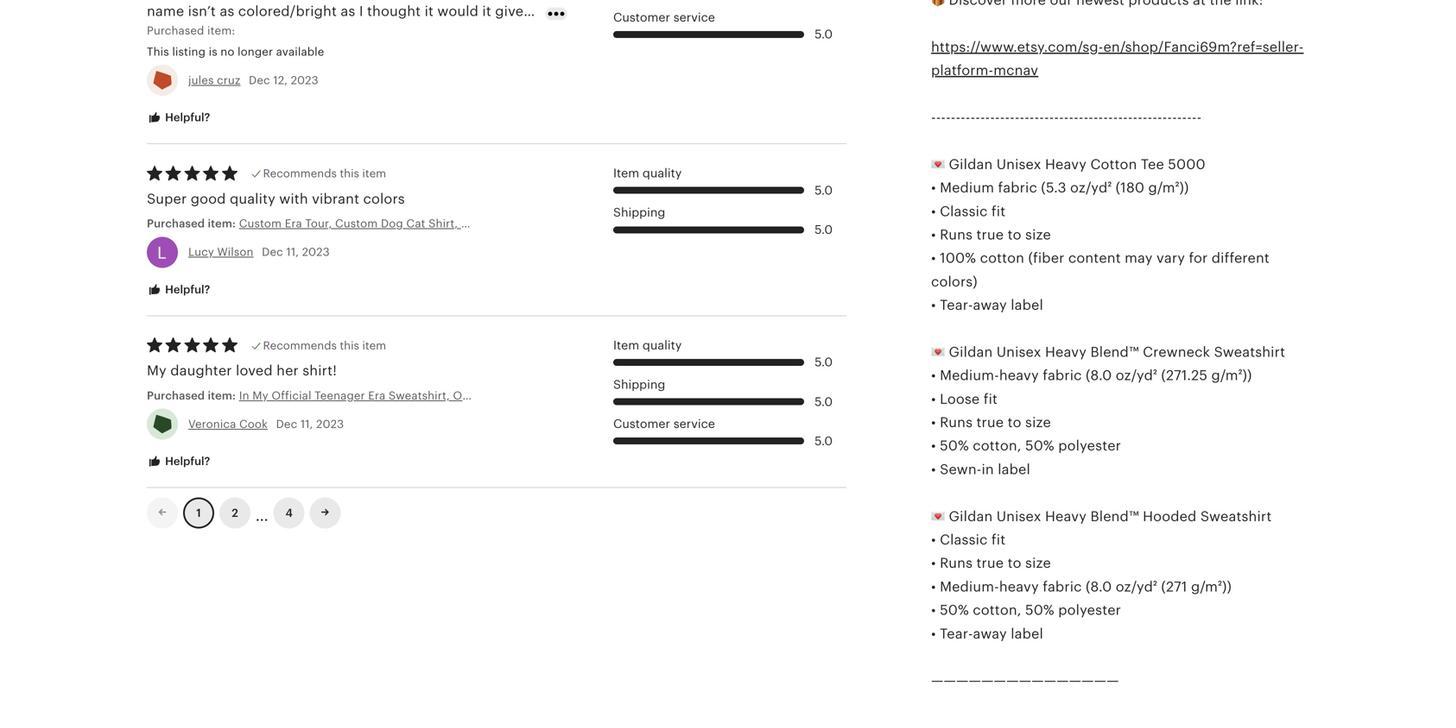 Task type: vqa. For each thing, say whether or not it's contained in the screenshot.
now for Kids
no



Task type: describe. For each thing, give the bounding box(es) containing it.
7 - from the left
[[961, 110, 966, 125]]

loved
[[236, 364, 273, 379]]

6 - from the left
[[956, 110, 961, 125]]

blend™ for crewneck
[[1091, 345, 1139, 360]]

5 • from the top
[[931, 298, 936, 313]]

en/shop/fanci69m?ref=seller-
[[1104, 39, 1304, 55]]

item quality for my daughter loved her shirt!
[[613, 339, 682, 352]]

vibrant
[[312, 191, 359, 207]]

20 - from the left
[[1025, 110, 1030, 125]]

recommends for her
[[263, 339, 337, 352]]

———————————————
[[931, 674, 1119, 689]]

4 link
[[274, 498, 305, 529]]

colors
[[363, 191, 405, 207]]

2 customer from the top
[[613, 417, 670, 431]]

4 - from the left
[[946, 110, 951, 125]]

1 - from the left
[[931, 110, 936, 125]]

39 - from the left
[[1118, 110, 1123, 125]]

14 • from the top
[[931, 603, 936, 619]]

35 - from the left
[[1099, 110, 1104, 125]]

size inside 💌 gildan unisex heavy cotton tee 5000 • medium fabric (5.3 oz/yd² (180 g/m²)) • classic fit • runs true to size • 100% cotton (fiber content may vary for different colors) • tear-away label
[[1026, 227, 1051, 243]]

1 helpful? button from the top
[[134, 102, 223, 134]]

medium
[[940, 180, 995, 196]]

away inside 💌 gildan unisex heavy blend™ hooded sweatshirt • classic fit • runs true to size • medium-heavy fabric (8.0 oz/yd² (271 g/m²)) • 50% cotton, 50% polyester • tear-away label
[[973, 627, 1007, 642]]

quality for super good quality with vibrant colors
[[643, 166, 682, 180]]

heavy for heavy
[[1045, 345, 1087, 360]]

jules
[[188, 74, 214, 87]]

is
[[209, 45, 217, 58]]

1 customer from the top
[[613, 10, 670, 24]]

purchased inside purchased item: this listing is no longer available
[[147, 24, 204, 37]]

14 - from the left
[[995, 110, 1000, 125]]

4 5.0 from the top
[[815, 356, 833, 370]]

cotton
[[1091, 157, 1137, 172]]

item for super good quality with vibrant colors
[[613, 166, 640, 180]]

platform-
[[931, 63, 994, 78]]

available
[[276, 45, 324, 58]]

15 - from the left
[[1000, 110, 1005, 125]]

18 - from the left
[[1015, 110, 1020, 125]]

g/m²)) inside 💌 gildan unisex heavy cotton tee 5000 • medium fabric (5.3 oz/yd² (180 g/m²)) • classic fit • runs true to size • 100% cotton (fiber content may vary for different colors) • tear-away label
[[1149, 180, 1189, 196]]

…
[[256, 501, 268, 526]]

medium- inside the 💌 gildan unisex heavy blend™ crewneck sweatshirt • medium-heavy fabric (8.0 oz/yd² (271.25 g/m²)) • loose fit • runs true to size • 50% cotton, 50% polyester • sewn-in label
[[940, 368, 999, 384]]

36 - from the left
[[1104, 110, 1109, 125]]

quality for my daughter loved her shirt!
[[643, 339, 682, 352]]

2023 for shirt!
[[316, 418, 344, 431]]

2 link
[[219, 498, 251, 529]]

item for my daughter loved her shirt!
[[613, 339, 640, 352]]

1 customer service from the top
[[613, 10, 715, 24]]

super
[[147, 191, 187, 207]]

41 - from the left
[[1128, 110, 1133, 125]]

💌 gildan unisex heavy blend™ crewneck sweatshirt • medium-heavy fabric (8.0 oz/yd² (271.25 g/m²)) • loose fit • runs true to size • 50% cotton, 50% polyester • sewn-in label
[[931, 345, 1286, 478]]

true inside 💌 gildan unisex heavy blend™ hooded sweatshirt • classic fit • runs true to size • medium-heavy fabric (8.0 oz/yd² (271 g/m²)) • 50% cotton, 50% polyester • tear-away label
[[977, 556, 1004, 572]]

(271.25
[[1161, 368, 1208, 384]]

24 - from the left
[[1045, 110, 1049, 125]]

blend™ for hooded
[[1091, 509, 1139, 525]]

tee
[[1141, 157, 1165, 172]]

purchased for super
[[147, 217, 205, 230]]

helpful? button for my
[[134, 446, 223, 478]]

2 • from the top
[[931, 204, 936, 219]]

13 • from the top
[[931, 580, 936, 595]]

28 - from the left
[[1064, 110, 1069, 125]]

item: inside purchased item: this listing is no longer available
[[207, 24, 235, 37]]

2 5.0 from the top
[[815, 183, 833, 197]]

43 - from the left
[[1138, 110, 1143, 125]]

cotton, for in
[[973, 439, 1022, 454]]

13 - from the left
[[990, 110, 995, 125]]

💌 for 💌 gildan unisex heavy cotton tee 5000 • medium fabric (5.3 oz/yd² (180 g/m²)) • classic fit • runs true to size • 100% cotton (fiber content may vary for different colors) • tear-away label
[[931, 157, 945, 172]]

with
[[279, 191, 308, 207]]

6 5.0 from the top
[[815, 434, 833, 448]]

6 • from the top
[[931, 368, 936, 384]]

33 - from the left
[[1089, 110, 1094, 125]]

heavy for fit
[[1045, 509, 1087, 525]]

colors)
[[931, 274, 978, 290]]

5 5.0 from the top
[[815, 395, 833, 409]]

5 - from the left
[[951, 110, 956, 125]]

to inside the 💌 gildan unisex heavy blend™ crewneck sweatshirt • medium-heavy fabric (8.0 oz/yd² (271.25 g/m²)) • loose fit • runs true to size • 50% cotton, 50% polyester • sewn-in label
[[1008, 415, 1022, 431]]

53 - from the left
[[1187, 110, 1192, 125]]

cook
[[239, 418, 268, 431]]

💌 gildan unisex heavy blend™ hooded sweatshirt • classic fit • runs true to size • medium-heavy fabric (8.0 oz/yd² (271 g/m²)) • 50% cotton, 50% polyester • tear-away label
[[931, 509, 1272, 642]]

23 - from the left
[[1040, 110, 1045, 125]]

4
[[286, 507, 293, 520]]

item for vibrant
[[362, 167, 386, 180]]

16 - from the left
[[1005, 110, 1010, 125]]

sweatshirt for 💌 gildan unisex heavy blend™ hooded sweatshirt • classic fit • runs true to size • medium-heavy fabric (8.0 oz/yd² (271 g/m²)) • 50% cotton, 50% polyester • tear-away label
[[1201, 509, 1272, 525]]

true inside the 💌 gildan unisex heavy blend™ crewneck sweatshirt • medium-heavy fabric (8.0 oz/yd² (271.25 g/m²)) • loose fit • runs true to size • 50% cotton, 50% polyester • sewn-in label
[[977, 415, 1004, 431]]

2
[[232, 507, 238, 520]]

tear- inside 💌 gildan unisex heavy blend™ hooded sweatshirt • classic fit • runs true to size • medium-heavy fabric (8.0 oz/yd² (271 g/m²)) • 50% cotton, 50% polyester • tear-away label
[[940, 627, 973, 642]]

this for vibrant
[[340, 167, 359, 180]]

veronica
[[188, 418, 236, 431]]

this
[[147, 45, 169, 58]]

4 • from the top
[[931, 251, 936, 266]]

in
[[982, 462, 994, 478]]

1 link
[[183, 498, 214, 529]]

super good quality with vibrant colors
[[147, 191, 405, 207]]

helpful? button for super
[[134, 274, 223, 306]]

item quality for super good quality with vibrant colors
[[613, 166, 682, 180]]

unisex for fit
[[997, 509, 1042, 525]]

lucy wilson link
[[188, 246, 254, 259]]

19 - from the left
[[1020, 110, 1025, 125]]

1 vertical spatial quality
[[230, 191, 276, 207]]

2 customer service from the top
[[613, 417, 715, 431]]

12 • from the top
[[931, 556, 936, 572]]

fabric inside the 💌 gildan unisex heavy blend™ crewneck sweatshirt • medium-heavy fabric (8.0 oz/yd² (271.25 g/m²)) • loose fit • runs true to size • 50% cotton, 50% polyester • sewn-in label
[[1043, 368, 1082, 384]]

1 helpful? from the top
[[162, 111, 210, 124]]

jules cruz link
[[188, 74, 241, 87]]

fabric inside 💌 gildan unisex heavy blend™ hooded sweatshirt • classic fit • runs true to size • medium-heavy fabric (8.0 oz/yd² (271 g/m²)) • 50% cotton, 50% polyester • tear-away label
[[1043, 580, 1082, 595]]

medium- inside 💌 gildan unisex heavy blend™ hooded sweatshirt • classic fit • runs true to size • medium-heavy fabric (8.0 oz/yd² (271 g/m²)) • 50% cotton, 50% polyester • tear-away label
[[940, 580, 999, 595]]

different
[[1212, 251, 1270, 266]]

mcnav
[[994, 63, 1039, 78]]

gildan for medium-
[[949, 345, 993, 360]]

2 service from the top
[[674, 417, 715, 431]]

50 - from the left
[[1172, 110, 1177, 125]]

https://www.etsy.com/sg-en/shop/fanci69m?ref=seller- platform-mcnav
[[931, 39, 1304, 78]]

(8.0 inside the 💌 gildan unisex heavy blend™ crewneck sweatshirt • medium-heavy fabric (8.0 oz/yd² (271.25 g/m²)) • loose fit • runs true to size • 50% cotton, 50% polyester • sewn-in label
[[1086, 368, 1112, 384]]

15 • from the top
[[931, 627, 936, 642]]

runs inside 💌 gildan unisex heavy blend™ hooded sweatshirt • classic fit • runs true to size • medium-heavy fabric (8.0 oz/yd² (271 g/m²)) • 50% cotton, 50% polyester • tear-away label
[[940, 556, 973, 572]]

3 - from the left
[[941, 110, 946, 125]]

vary
[[1157, 251, 1185, 266]]

may
[[1125, 251, 1153, 266]]

55 - from the left
[[1197, 110, 1202, 125]]

11 - from the left
[[981, 110, 985, 125]]

runs inside the 💌 gildan unisex heavy blend™ crewneck sweatshirt • medium-heavy fabric (8.0 oz/yd² (271.25 g/m²)) • loose fit • runs true to size • 50% cotton, 50% polyester • sewn-in label
[[940, 415, 973, 431]]

cotton, for away
[[973, 603, 1022, 619]]

purchased item: for good
[[147, 217, 239, 230]]

to inside 💌 gildan unisex heavy cotton tee 5000 • medium fabric (5.3 oz/yd² (180 g/m²)) • classic fit • runs true to size • 100% cotton (fiber content may vary for different colors) • tear-away label
[[1008, 227, 1022, 243]]

classic inside 💌 gildan unisex heavy blend™ hooded sweatshirt • classic fit • runs true to size • medium-heavy fabric (8.0 oz/yd² (271 g/m²)) • 50% cotton, 50% polyester • tear-away label
[[940, 533, 988, 548]]

jules cruz dec 12, 2023
[[188, 74, 319, 87]]

unisex for fabric
[[997, 157, 1042, 172]]

purchased item: this listing is no longer available
[[147, 24, 324, 58]]

10 • from the top
[[931, 462, 936, 478]]

fit inside 💌 gildan unisex heavy blend™ hooded sweatshirt • classic fit • runs true to size • medium-heavy fabric (8.0 oz/yd² (271 g/m²)) • 50% cotton, 50% polyester • tear-away label
[[992, 533, 1006, 548]]

cotton
[[980, 251, 1025, 266]]

runs inside 💌 gildan unisex heavy cotton tee 5000 • medium fabric (5.3 oz/yd² (180 g/m²)) • classic fit • runs true to size • 100% cotton (fiber content may vary for different colors) • tear-away label
[[940, 227, 973, 243]]

unisex for heavy
[[997, 345, 1042, 360]]

8 • from the top
[[931, 415, 936, 431]]

fit inside 💌 gildan unisex heavy cotton tee 5000 • medium fabric (5.3 oz/yd² (180 g/m²)) • classic fit • runs true to size • 100% cotton (fiber content may vary for different colors) • tear-away label
[[992, 204, 1006, 219]]

1
[[196, 507, 201, 520]]

40 - from the left
[[1123, 110, 1128, 125]]

42 - from the left
[[1133, 110, 1138, 125]]

8 - from the left
[[966, 110, 971, 125]]

2 - from the left
[[936, 110, 941, 125]]

26 - from the left
[[1054, 110, 1059, 125]]

shirt!
[[303, 364, 337, 379]]

(180
[[1116, 180, 1145, 196]]

54 - from the left
[[1192, 110, 1197, 125]]

-------------------------------------------------------
[[931, 110, 1202, 125]]

47 - from the left
[[1158, 110, 1163, 125]]

https://www.etsy.com/sg-
[[931, 39, 1104, 55]]



Task type: locate. For each thing, give the bounding box(es) containing it.
fit right loose
[[984, 392, 998, 407]]

0 vertical spatial (8.0
[[1086, 368, 1112, 384]]

0 vertical spatial sweatshirt
[[1214, 345, 1286, 360]]

0 vertical spatial unisex
[[997, 157, 1042, 172]]

good
[[191, 191, 226, 207]]

2 vertical spatial fit
[[992, 533, 1006, 548]]

2 vertical spatial helpful?
[[162, 455, 210, 468]]

item: up no
[[207, 24, 235, 37]]

2023 down shirt!
[[316, 418, 344, 431]]

12,
[[273, 74, 288, 87]]

0 vertical spatial this
[[340, 167, 359, 180]]

gildan up the "medium"
[[949, 157, 993, 172]]

2023 for vibrant
[[302, 246, 330, 259]]

2023 right 12,
[[291, 74, 319, 87]]

3 helpful? from the top
[[162, 455, 210, 468]]

unisex inside 💌 gildan unisex heavy cotton tee 5000 • medium fabric (5.3 oz/yd² (180 g/m²)) • classic fit • runs true to size • 100% cotton (fiber content may vary for different colors) • tear-away label
[[997, 157, 1042, 172]]

purchased up listing
[[147, 24, 204, 37]]

this
[[340, 167, 359, 180], [340, 339, 359, 352]]

1 vertical spatial recommends
[[263, 339, 337, 352]]

1 vertical spatial recommends this item
[[263, 339, 386, 352]]

1 vertical spatial dec
[[262, 246, 283, 259]]

1 vertical spatial medium-
[[940, 580, 999, 595]]

1 shipping from the top
[[613, 206, 666, 220]]

1 vertical spatial blend™
[[1091, 509, 1139, 525]]

1 size from the top
[[1026, 227, 1051, 243]]

5.0
[[815, 27, 833, 41], [815, 183, 833, 197], [815, 223, 833, 237], [815, 356, 833, 370], [815, 395, 833, 409], [815, 434, 833, 448]]

(8.0 left (271
[[1086, 580, 1112, 595]]

classic
[[940, 204, 988, 219], [940, 533, 988, 548]]

12 - from the left
[[985, 110, 990, 125]]

2 vertical spatial to
[[1008, 556, 1022, 572]]

true
[[977, 227, 1004, 243], [977, 415, 1004, 431], [977, 556, 1004, 572]]

daughter
[[170, 364, 232, 379]]

true inside 💌 gildan unisex heavy cotton tee 5000 • medium fabric (5.3 oz/yd² (180 g/m²)) • classic fit • runs true to size • 100% cotton (fiber content may vary for different colors) • tear-away label
[[977, 227, 1004, 243]]

1 vertical spatial item
[[613, 339, 640, 352]]

3 runs from the top
[[940, 556, 973, 572]]

2 (8.0 from the top
[[1086, 580, 1112, 595]]

11, for her
[[301, 418, 313, 431]]

item: down good
[[208, 217, 236, 230]]

46 - from the left
[[1153, 110, 1158, 125]]

0 vertical spatial heavy
[[999, 368, 1039, 384]]

2 vertical spatial helpful? button
[[134, 446, 223, 478]]

sweatshirt inside 💌 gildan unisex heavy blend™ hooded sweatshirt • classic fit • runs true to size • medium-heavy fabric (8.0 oz/yd² (271 g/m²)) • 50% cotton, 50% polyester • tear-away label
[[1201, 509, 1272, 525]]

1 vertical spatial helpful? button
[[134, 274, 223, 306]]

recommends up her
[[263, 339, 337, 352]]

blend™ inside the 💌 gildan unisex heavy blend™ crewneck sweatshirt • medium-heavy fabric (8.0 oz/yd² (271.25 g/m²)) • loose fit • runs true to size • 50% cotton, 50% polyester • sewn-in label
[[1091, 345, 1139, 360]]

2 polyester from the top
[[1059, 603, 1121, 619]]

💌 for 💌 gildan unisex heavy blend™ crewneck sweatshirt • medium-heavy fabric (8.0 oz/yd² (271.25 g/m²)) • loose fit • runs true to size • 50% cotton, 50% polyester • sewn-in label
[[931, 345, 945, 360]]

💌 up the "medium"
[[931, 157, 945, 172]]

oz/yd²
[[1070, 180, 1112, 196], [1116, 368, 1158, 384], [1116, 580, 1158, 595]]

1 vertical spatial purchased
[[147, 217, 205, 230]]

2 item from the top
[[613, 339, 640, 352]]

49 - from the left
[[1168, 110, 1173, 125]]

0 vertical spatial service
[[674, 10, 715, 24]]

polyester inside the 💌 gildan unisex heavy blend™ crewneck sweatshirt • medium-heavy fabric (8.0 oz/yd² (271.25 g/m²)) • loose fit • runs true to size • 50% cotton, 50% polyester • sewn-in label
[[1059, 439, 1121, 454]]

1 vertical spatial this
[[340, 339, 359, 352]]

2 helpful? button from the top
[[134, 274, 223, 306]]

2 gildan from the top
[[949, 345, 993, 360]]

g/m²)) right (271.25
[[1212, 368, 1252, 384]]

1 vertical spatial size
[[1026, 415, 1051, 431]]

0 vertical spatial fabric
[[998, 180, 1038, 196]]

cotton, inside the 💌 gildan unisex heavy blend™ crewneck sweatshirt • medium-heavy fabric (8.0 oz/yd² (271.25 g/m²)) • loose fit • runs true to size • 50% cotton, 50% polyester • sewn-in label
[[973, 439, 1022, 454]]

1 vertical spatial true
[[977, 415, 1004, 431]]

💌 for 💌 gildan unisex heavy blend™ hooded sweatshirt • classic fit • runs true to size • medium-heavy fabric (8.0 oz/yd² (271 g/m²)) • 50% cotton, 50% polyester • tear-away label
[[931, 509, 945, 525]]

fabric
[[998, 180, 1038, 196], [1043, 368, 1082, 384], [1043, 580, 1082, 595]]

heavy inside 💌 gildan unisex heavy blend™ hooded sweatshirt • classic fit • runs true to size • medium-heavy fabric (8.0 oz/yd² (271 g/m²)) • 50% cotton, 50% polyester • tear-away label
[[999, 580, 1039, 595]]

1 vertical spatial 💌
[[931, 345, 945, 360]]

helpful? down jules
[[162, 111, 210, 124]]

3 to from the top
[[1008, 556, 1022, 572]]

label inside 💌 gildan unisex heavy cotton tee 5000 • medium fabric (5.3 oz/yd² (180 g/m²)) • classic fit • runs true to size • 100% cotton (fiber content may vary for different colors) • tear-away label
[[1011, 298, 1044, 313]]

1 vertical spatial helpful?
[[162, 283, 210, 296]]

g/m²)) right (271
[[1191, 580, 1232, 595]]

content
[[1069, 251, 1121, 266]]

3 💌 from the top
[[931, 509, 945, 525]]

0 vertical spatial polyester
[[1059, 439, 1121, 454]]

polyester inside 💌 gildan unisex heavy blend™ hooded sweatshirt • classic fit • runs true to size • medium-heavy fabric (8.0 oz/yd² (271 g/m²)) • 50% cotton, 50% polyester • tear-away label
[[1059, 603, 1121, 619]]

1 cotton, from the top
[[973, 439, 1022, 454]]

2 vertical spatial true
[[977, 556, 1004, 572]]

2 heavy from the top
[[999, 580, 1039, 595]]

for
[[1189, 251, 1208, 266]]

helpful? button
[[134, 102, 223, 134], [134, 274, 223, 306], [134, 446, 223, 478]]

cotton, up the ———————————————
[[973, 603, 1022, 619]]

💌 down sewn-
[[931, 509, 945, 525]]

purchased down my
[[147, 390, 205, 403]]

50%
[[940, 439, 969, 454], [1026, 439, 1055, 454], [940, 603, 969, 619], [1026, 603, 1055, 619]]

customer service
[[613, 10, 715, 24], [613, 417, 715, 431]]

1 horizontal spatial 11,
[[301, 418, 313, 431]]

oz/yd² inside 💌 gildan unisex heavy cotton tee 5000 • medium fabric (5.3 oz/yd² (180 g/m²)) • classic fit • runs true to size • 100% cotton (fiber content may vary for different colors) • tear-away label
[[1070, 180, 1112, 196]]

2 runs from the top
[[940, 415, 973, 431]]

(271
[[1161, 580, 1188, 595]]

label for fit
[[1011, 627, 1044, 642]]

gildan inside 💌 gildan unisex heavy cotton tee 5000 • medium fabric (5.3 oz/yd² (180 g/m²)) • classic fit • runs true to size • 100% cotton (fiber content may vary for different colors) • tear-away label
[[949, 157, 993, 172]]

sewn-
[[940, 462, 982, 478]]

17 - from the left
[[1010, 110, 1015, 125]]

2 true from the top
[[977, 415, 1004, 431]]

fabric inside 💌 gildan unisex heavy cotton tee 5000 • medium fabric (5.3 oz/yd² (180 g/m²)) • classic fit • runs true to size • 100% cotton (fiber content may vary for different colors) • tear-away label
[[998, 180, 1038, 196]]

purchased item:
[[147, 217, 239, 230], [147, 390, 239, 403]]

label
[[1011, 298, 1044, 313], [998, 462, 1031, 478], [1011, 627, 1044, 642]]

blend™ left hooded
[[1091, 509, 1139, 525]]

dec right wilson
[[262, 246, 283, 259]]

2 vertical spatial 💌
[[931, 509, 945, 525]]

1 item quality from the top
[[613, 166, 682, 180]]

1 tear- from the top
[[940, 298, 973, 313]]

g/m²)) down tee
[[1149, 180, 1189, 196]]

0 vertical spatial true
[[977, 227, 1004, 243]]

away
[[973, 298, 1007, 313], [973, 627, 1007, 642]]

0 vertical spatial quality
[[643, 166, 682, 180]]

1 vertical spatial fabric
[[1043, 368, 1082, 384]]

💌
[[931, 157, 945, 172], [931, 345, 945, 360], [931, 509, 945, 525]]

dec for loved
[[276, 418, 297, 431]]

1 vertical spatial item
[[362, 339, 386, 352]]

48 - from the left
[[1163, 110, 1168, 125]]

1 vertical spatial 2023
[[302, 246, 330, 259]]

service
[[674, 10, 715, 24], [674, 417, 715, 431]]

1 vertical spatial away
[[973, 627, 1007, 642]]

31 - from the left
[[1079, 110, 1084, 125]]

polyester for oz/yd²
[[1059, 603, 1121, 619]]

fit down in
[[992, 533, 1006, 548]]

3 gildan from the top
[[949, 509, 993, 525]]

cotton,
[[973, 439, 1022, 454], [973, 603, 1022, 619]]

cruz
[[217, 74, 241, 87]]

1 vertical spatial 11,
[[301, 418, 313, 431]]

purchased item: down daughter
[[147, 390, 239, 403]]

1 vertical spatial classic
[[940, 533, 988, 548]]

0 vertical spatial recommends
[[263, 167, 337, 180]]

0 vertical spatial 💌
[[931, 157, 945, 172]]

3 true from the top
[[977, 556, 1004, 572]]

oz/yd² down crewneck
[[1116, 368, 1158, 384]]

1 5.0 from the top
[[815, 27, 833, 41]]

listing
[[172, 45, 206, 58]]

11, for with
[[286, 246, 299, 259]]

1 vertical spatial sweatshirt
[[1201, 509, 1272, 525]]

22 - from the left
[[1035, 110, 1040, 125]]

45 - from the left
[[1148, 110, 1153, 125]]

0 vertical spatial customer service
[[613, 10, 715, 24]]

sweatshirt right hooded
[[1201, 509, 1272, 525]]

1 vertical spatial g/m²))
[[1212, 368, 1252, 384]]

0 vertical spatial dec
[[249, 74, 270, 87]]

classic down the "medium"
[[940, 204, 988, 219]]

💌 inside 💌 gildan unisex heavy cotton tee 5000 • medium fabric (5.3 oz/yd² (180 g/m²)) • classic fit • runs true to size • 100% cotton (fiber content may vary for different colors) • tear-away label
[[931, 157, 945, 172]]

1 vertical spatial fit
[[984, 392, 998, 407]]

polyester
[[1059, 439, 1121, 454], [1059, 603, 1121, 619]]

purchased down super
[[147, 217, 205, 230]]

1 vertical spatial customer service
[[613, 417, 715, 431]]

1 blend™ from the top
[[1091, 345, 1139, 360]]

recommends up the with
[[263, 167, 337, 180]]

0 vertical spatial 2023
[[291, 74, 319, 87]]

oz/yd² left (271
[[1116, 580, 1158, 595]]

fit inside the 💌 gildan unisex heavy blend™ crewneck sweatshirt • medium-heavy fabric (8.0 oz/yd² (271.25 g/m²)) • loose fit • runs true to size • 50% cotton, 50% polyester • sewn-in label
[[984, 392, 998, 407]]

1 💌 from the top
[[931, 157, 945, 172]]

3 heavy from the top
[[1045, 509, 1087, 525]]

recommends this item up shirt!
[[263, 339, 386, 352]]

💌 inside 💌 gildan unisex heavy blend™ hooded sweatshirt • classic fit • runs true to size • medium-heavy fabric (8.0 oz/yd² (271 g/m²)) • 50% cotton, 50% polyester • tear-away label
[[931, 509, 945, 525]]

fit
[[992, 204, 1006, 219], [984, 392, 998, 407], [992, 533, 1006, 548]]

crewneck
[[1143, 345, 1211, 360]]

recommends this item for shirt!
[[263, 339, 386, 352]]

44 - from the left
[[1143, 110, 1148, 125]]

gildan inside 💌 gildan unisex heavy blend™ hooded sweatshirt • classic fit • runs true to size • medium-heavy fabric (8.0 oz/yd² (271 g/m²)) • 50% cotton, 50% polyester • tear-away label
[[949, 509, 993, 525]]

my daughter loved her shirt!
[[147, 364, 337, 379]]

2 heavy from the top
[[1045, 345, 1087, 360]]

2 to from the top
[[1008, 415, 1022, 431]]

2 vertical spatial dec
[[276, 418, 297, 431]]

loose
[[940, 392, 980, 407]]

3 purchased from the top
[[147, 390, 205, 403]]

heavy inside the 💌 gildan unisex heavy blend™ crewneck sweatshirt • medium-heavy fabric (8.0 oz/yd² (271.25 g/m²)) • loose fit • runs true to size • 50% cotton, 50% polyester • sewn-in label
[[1045, 345, 1087, 360]]

2023
[[291, 74, 319, 87], [302, 246, 330, 259], [316, 418, 344, 431]]

37 - from the left
[[1109, 110, 1113, 125]]

heavy inside the 💌 gildan unisex heavy blend™ crewneck sweatshirt • medium-heavy fabric (8.0 oz/yd² (271.25 g/m²)) • loose fit • runs true to size • 50% cotton, 50% polyester • sewn-in label
[[999, 368, 1039, 384]]

helpful? down the veronica
[[162, 455, 210, 468]]

0 vertical spatial helpful?
[[162, 111, 210, 124]]

11 • from the top
[[931, 533, 936, 548]]

2 vertical spatial unisex
[[997, 509, 1042, 525]]

2 vertical spatial quality
[[643, 339, 682, 352]]

away inside 💌 gildan unisex heavy cotton tee 5000 • medium fabric (5.3 oz/yd² (180 g/m²)) • classic fit • runs true to size • 100% cotton (fiber content may vary for different colors) • tear-away label
[[973, 298, 1007, 313]]

1 item: from the top
[[207, 24, 235, 37]]

1 vertical spatial purchased item:
[[147, 390, 239, 403]]

sweatshirt right crewneck
[[1214, 345, 1286, 360]]

0 vertical spatial g/m²))
[[1149, 180, 1189, 196]]

1 vertical spatial shipping
[[613, 378, 666, 392]]

dec for quality
[[262, 246, 283, 259]]

2 unisex from the top
[[997, 345, 1042, 360]]

shipping for my daughter loved her shirt!
[[613, 378, 666, 392]]

3 • from the top
[[931, 227, 936, 243]]

purchased
[[147, 24, 204, 37], [147, 217, 205, 230], [147, 390, 205, 403]]

gildan for medium
[[949, 157, 993, 172]]

2 vertical spatial fabric
[[1043, 580, 1082, 595]]

label down (fiber
[[1011, 298, 1044, 313]]

1 heavy from the top
[[1045, 157, 1087, 172]]

0 vertical spatial size
[[1026, 227, 1051, 243]]

0 vertical spatial item:
[[207, 24, 235, 37]]

9 • from the top
[[931, 439, 936, 454]]

item
[[362, 167, 386, 180], [362, 339, 386, 352]]

1 (8.0 from the top
[[1086, 368, 1112, 384]]

0 vertical spatial shipping
[[613, 206, 666, 220]]

g/m²)) inside 💌 gildan unisex heavy blend™ hooded sweatshirt • classic fit • runs true to size • medium-heavy fabric (8.0 oz/yd² (271 g/m²)) • 50% cotton, 50% polyester • tear-away label
[[1191, 580, 1232, 595]]

lucy
[[188, 246, 214, 259]]

1 vertical spatial customer
[[613, 417, 670, 431]]

1 vertical spatial tear-
[[940, 627, 973, 642]]

1 vertical spatial item quality
[[613, 339, 682, 352]]

away up the ———————————————
[[973, 627, 1007, 642]]

1 true from the top
[[977, 227, 1004, 243]]

sweatshirt for 💌 gildan unisex heavy blend™ crewneck sweatshirt • medium-heavy fabric (8.0 oz/yd² (271.25 g/m²)) • loose fit • runs true to size • 50% cotton, 50% polyester • sewn-in label
[[1214, 345, 1286, 360]]

label inside the 💌 gildan unisex heavy blend™ crewneck sweatshirt • medium-heavy fabric (8.0 oz/yd² (271.25 g/m²)) • loose fit • runs true to size • 50% cotton, 50% polyester • sewn-in label
[[998, 462, 1031, 478]]

longer
[[238, 45, 273, 58]]

https://www.etsy.com/sg-en/shop/fanci69m?ref=seller- platform-mcnav link
[[931, 39, 1304, 78]]

heavy for fabric
[[1045, 157, 1087, 172]]

item quality
[[613, 166, 682, 180], [613, 339, 682, 352]]

1 vertical spatial unisex
[[997, 345, 1042, 360]]

1 vertical spatial cotton,
[[973, 603, 1022, 619]]

this for shirt!
[[340, 339, 359, 352]]

label inside 💌 gildan unisex heavy blend™ hooded sweatshirt • classic fit • runs true to size • medium-heavy fabric (8.0 oz/yd² (271 g/m²)) • 50% cotton, 50% polyester • tear-away label
[[1011, 627, 1044, 642]]

💌 up loose
[[931, 345, 945, 360]]

sweatshirt inside the 💌 gildan unisex heavy blend™ crewneck sweatshirt • medium-heavy fabric (8.0 oz/yd² (271.25 g/m²)) • loose fit • runs true to size • 50% cotton, 50% polyester • sewn-in label
[[1214, 345, 1286, 360]]

helpful? button down jules
[[134, 102, 223, 134]]

wilson
[[217, 246, 254, 259]]

tear- inside 💌 gildan unisex heavy cotton tee 5000 • medium fabric (5.3 oz/yd² (180 g/m²)) • classic fit • runs true to size • 100% cotton (fiber content may vary for different colors) • tear-away label
[[940, 298, 973, 313]]

unisex
[[997, 157, 1042, 172], [997, 345, 1042, 360], [997, 509, 1042, 525]]

cotton, up in
[[973, 439, 1022, 454]]

item: up veronica cook link at the left bottom
[[208, 390, 236, 403]]

dec right cook
[[276, 418, 297, 431]]

2 vertical spatial runs
[[940, 556, 973, 572]]

blend™ left crewneck
[[1091, 345, 1139, 360]]

blend™ inside 💌 gildan unisex heavy blend™ hooded sweatshirt • classic fit • runs true to size • medium-heavy fabric (8.0 oz/yd² (271 g/m²)) • 50% cotton, 50% polyester • tear-away label
[[1091, 509, 1139, 525]]

11,
[[286, 246, 299, 259], [301, 418, 313, 431]]

2 vertical spatial 2023
[[316, 418, 344, 431]]

veronica cook dec 11, 2023
[[188, 418, 344, 431]]

gildan down sewn-
[[949, 509, 993, 525]]

2 vertical spatial item:
[[208, 390, 236, 403]]

helpful? for good
[[162, 283, 210, 296]]

(8.0 left (271.25
[[1086, 368, 1112, 384]]

item:
[[207, 24, 235, 37], [208, 217, 236, 230], [208, 390, 236, 403]]

gildan up loose
[[949, 345, 993, 360]]

helpful? button down lucy
[[134, 274, 223, 306]]

0 vertical spatial classic
[[940, 204, 988, 219]]

helpful?
[[162, 111, 210, 124], [162, 283, 210, 296], [162, 455, 210, 468]]

2 vertical spatial oz/yd²
[[1116, 580, 1158, 595]]

tear- down colors)
[[940, 298, 973, 313]]

classic inside 💌 gildan unisex heavy cotton tee 5000 • medium fabric (5.3 oz/yd² (180 g/m²)) • classic fit • runs true to size • 100% cotton (fiber content may vary for different colors) • tear-away label
[[940, 204, 988, 219]]

2 vertical spatial gildan
[[949, 509, 993, 525]]

no
[[221, 45, 235, 58]]

medium-
[[940, 368, 999, 384], [940, 580, 999, 595]]

25 - from the left
[[1049, 110, 1054, 125]]

32 - from the left
[[1084, 110, 1089, 125]]

1 service from the top
[[674, 10, 715, 24]]

2 vertical spatial heavy
[[1045, 509, 1087, 525]]

0 vertical spatial customer
[[613, 10, 670, 24]]

2 item: from the top
[[208, 217, 236, 230]]

1 this from the top
[[340, 167, 359, 180]]

0 vertical spatial recommends this item
[[263, 167, 386, 180]]

heavy inside 💌 gildan unisex heavy blend™ hooded sweatshirt • classic fit • runs true to size • medium-heavy fabric (8.0 oz/yd² (271 g/m²)) • 50% cotton, 50% polyester • tear-away label
[[1045, 509, 1087, 525]]

-
[[931, 110, 936, 125], [936, 110, 941, 125], [941, 110, 946, 125], [946, 110, 951, 125], [951, 110, 956, 125], [956, 110, 961, 125], [961, 110, 966, 125], [966, 110, 971, 125], [971, 110, 976, 125], [976, 110, 981, 125], [981, 110, 985, 125], [985, 110, 990, 125], [990, 110, 995, 125], [995, 110, 1000, 125], [1000, 110, 1005, 125], [1005, 110, 1010, 125], [1010, 110, 1015, 125], [1015, 110, 1020, 125], [1020, 110, 1025, 125], [1025, 110, 1030, 125], [1030, 110, 1035, 125], [1035, 110, 1040, 125], [1040, 110, 1045, 125], [1045, 110, 1049, 125], [1049, 110, 1054, 125], [1054, 110, 1059, 125], [1059, 110, 1064, 125], [1064, 110, 1069, 125], [1069, 110, 1074, 125], [1074, 110, 1079, 125], [1079, 110, 1084, 125], [1084, 110, 1089, 125], [1089, 110, 1094, 125], [1094, 110, 1099, 125], [1099, 110, 1104, 125], [1104, 110, 1109, 125], [1109, 110, 1113, 125], [1113, 110, 1118, 125], [1118, 110, 1123, 125], [1123, 110, 1128, 125], [1128, 110, 1133, 125], [1133, 110, 1138, 125], [1138, 110, 1143, 125], [1143, 110, 1148, 125], [1148, 110, 1153, 125], [1153, 110, 1158, 125], [1158, 110, 1163, 125], [1163, 110, 1168, 125], [1168, 110, 1173, 125], [1172, 110, 1177, 125], [1177, 110, 1182, 125], [1182, 110, 1187, 125], [1187, 110, 1192, 125], [1192, 110, 1197, 125], [1197, 110, 1202, 125]]

2 vertical spatial size
[[1026, 556, 1051, 572]]

0 vertical spatial tear-
[[940, 298, 973, 313]]

34 - from the left
[[1094, 110, 1099, 125]]

1 vertical spatial label
[[998, 462, 1031, 478]]

0 vertical spatial item
[[613, 166, 640, 180]]

(8.0
[[1086, 368, 1112, 384], [1086, 580, 1112, 595]]

2 size from the top
[[1026, 415, 1051, 431]]

helpful? down lucy
[[162, 283, 210, 296]]

7 • from the top
[[931, 392, 936, 407]]

0 horizontal spatial 11,
[[286, 246, 299, 259]]

g/m²)) inside the 💌 gildan unisex heavy blend™ crewneck sweatshirt • medium-heavy fabric (8.0 oz/yd² (271.25 g/m²)) • loose fit • runs true to size • 50% cotton, 50% polyester • sewn-in label
[[1212, 368, 1252, 384]]

0 vertical spatial gildan
[[949, 157, 993, 172]]

helpful? button down the veronica
[[134, 446, 223, 478]]

item: for good
[[208, 217, 236, 230]]

11, right cook
[[301, 418, 313, 431]]

tear- up the ———————————————
[[940, 627, 973, 642]]

27 - from the left
[[1059, 110, 1064, 125]]

shipping for super good quality with vibrant colors
[[613, 206, 666, 220]]

0 vertical spatial helpful? button
[[134, 102, 223, 134]]

1 vertical spatial runs
[[940, 415, 973, 431]]

2023 down vibrant
[[302, 246, 330, 259]]

2 away from the top
[[973, 627, 1007, 642]]

0 vertical spatial item
[[362, 167, 386, 180]]

gildan inside the 💌 gildan unisex heavy blend™ crewneck sweatshirt • medium-heavy fabric (8.0 oz/yd² (271.25 g/m²)) • loose fit • runs true to size • 50% cotton, 50% polyester • sewn-in label
[[949, 345, 993, 360]]

1 medium- from the top
[[940, 368, 999, 384]]

29 - from the left
[[1069, 110, 1074, 125]]

0 vertical spatial to
[[1008, 227, 1022, 243]]

3 unisex from the top
[[997, 509, 1042, 525]]

gildan for classic
[[949, 509, 993, 525]]

(8.0 inside 💌 gildan unisex heavy blend™ hooded sweatshirt • classic fit • runs true to size • medium-heavy fabric (8.0 oz/yd² (271 g/m²)) • 50% cotton, 50% polyester • tear-away label
[[1086, 580, 1112, 595]]

size inside the 💌 gildan unisex heavy blend™ crewneck sweatshirt • medium-heavy fabric (8.0 oz/yd² (271.25 g/m²)) • loose fit • runs true to size • 50% cotton, 50% polyester • sewn-in label
[[1026, 415, 1051, 431]]

quality
[[643, 166, 682, 180], [230, 191, 276, 207], [643, 339, 682, 352]]

to inside 💌 gildan unisex heavy blend™ hooded sweatshirt • classic fit • runs true to size • medium-heavy fabric (8.0 oz/yd² (271 g/m²)) • 50% cotton, 50% polyester • tear-away label
[[1008, 556, 1022, 572]]

52 - from the left
[[1182, 110, 1187, 125]]

label right in
[[998, 462, 1031, 478]]

lucy wilson dec 11, 2023
[[188, 246, 330, 259]]

unisex inside 💌 gildan unisex heavy blend™ hooded sweatshirt • classic fit • runs true to size • medium-heavy fabric (8.0 oz/yd² (271 g/m²)) • 50% cotton, 50% polyester • tear-away label
[[997, 509, 1042, 525]]

her
[[277, 364, 299, 379]]

recommends
[[263, 167, 337, 180], [263, 339, 337, 352]]

hooded
[[1143, 509, 1197, 525]]

0 vertical spatial fit
[[992, 204, 1006, 219]]

0 vertical spatial 11,
[[286, 246, 299, 259]]

1 vertical spatial polyester
[[1059, 603, 1121, 619]]

recommends this item for vibrant
[[263, 167, 386, 180]]

purchased for my
[[147, 390, 205, 403]]

2 cotton, from the top
[[973, 603, 1022, 619]]

unisex inside the 💌 gildan unisex heavy blend™ crewneck sweatshirt • medium-heavy fabric (8.0 oz/yd² (271.25 g/m²)) • loose fit • runs true to size • 50% cotton, 50% polyester • sewn-in label
[[997, 345, 1042, 360]]

item: for daughter
[[208, 390, 236, 403]]

oz/yd² inside the 💌 gildan unisex heavy blend™ crewneck sweatshirt • medium-heavy fabric (8.0 oz/yd² (271.25 g/m²)) • loose fit • runs true to size • 50% cotton, 50% polyester • sewn-in label
[[1116, 368, 1158, 384]]

3 5.0 from the top
[[815, 223, 833, 237]]

1 item from the top
[[613, 166, 640, 180]]

1 vertical spatial heavy
[[999, 580, 1039, 595]]

1 polyester from the top
[[1059, 439, 1121, 454]]

runs
[[940, 227, 973, 243], [940, 415, 973, 431], [940, 556, 973, 572]]

9 - from the left
[[971, 110, 976, 125]]

(5.3
[[1041, 180, 1067, 196]]

oz/yd² inside 💌 gildan unisex heavy blend™ hooded sweatshirt • classic fit • runs true to size • medium-heavy fabric (8.0 oz/yd² (271 g/m²)) • 50% cotton, 50% polyester • tear-away label
[[1116, 580, 1158, 595]]

purchased item: down good
[[147, 217, 239, 230]]

gildan
[[949, 157, 993, 172], [949, 345, 993, 360], [949, 509, 993, 525]]

10 - from the left
[[976, 110, 981, 125]]

0 vertical spatial away
[[973, 298, 1007, 313]]

0 vertical spatial label
[[1011, 298, 1044, 313]]

2 helpful? from the top
[[162, 283, 210, 296]]

recommends this item
[[263, 167, 386, 180], [263, 339, 386, 352]]

item for shirt!
[[362, 339, 386, 352]]

fit down the "medium"
[[992, 204, 1006, 219]]

1 vertical spatial gildan
[[949, 345, 993, 360]]

recommends this item up vibrant
[[263, 167, 386, 180]]

1 vertical spatial oz/yd²
[[1116, 368, 1158, 384]]

tear-
[[940, 298, 973, 313], [940, 627, 973, 642]]

shipping
[[613, 206, 666, 220], [613, 378, 666, 392]]

recommends for with
[[263, 167, 337, 180]]

size inside 💌 gildan unisex heavy blend™ hooded sweatshirt • classic fit • runs true to size • medium-heavy fabric (8.0 oz/yd² (271 g/m²)) • 50% cotton, 50% polyester • tear-away label
[[1026, 556, 1051, 572]]

0 vertical spatial medium-
[[940, 368, 999, 384]]

cotton, inside 💌 gildan unisex heavy blend™ hooded sweatshirt • classic fit • runs true to size • medium-heavy fabric (8.0 oz/yd² (271 g/m²)) • 50% cotton, 50% polyester • tear-away label
[[973, 603, 1022, 619]]

30 - from the left
[[1074, 110, 1079, 125]]

2 vertical spatial g/m²))
[[1191, 580, 1232, 595]]

purchased item: for daughter
[[147, 390, 239, 403]]

100%
[[940, 251, 976, 266]]

1 • from the top
[[931, 180, 936, 196]]

g/m²))
[[1149, 180, 1189, 196], [1212, 368, 1252, 384], [1191, 580, 1232, 595]]

11, down the with
[[286, 246, 299, 259]]

1 classic from the top
[[940, 204, 988, 219]]

(fiber
[[1029, 251, 1065, 266]]

1 vertical spatial item:
[[208, 217, 236, 230]]

helpful? for daughter
[[162, 455, 210, 468]]

0 vertical spatial cotton,
[[973, 439, 1022, 454]]

💌 gildan unisex heavy cotton tee 5000 • medium fabric (5.3 oz/yd² (180 g/m²)) • classic fit • runs true to size • 100% cotton (fiber content may vary for different colors) • tear-away label
[[931, 157, 1270, 313]]

label for heavy
[[998, 462, 1031, 478]]

5000
[[1168, 157, 1206, 172]]

oz/yd² down cotton
[[1070, 180, 1112, 196]]

💌 inside the 💌 gildan unisex heavy blend™ crewneck sweatshirt • medium-heavy fabric (8.0 oz/yd² (271.25 g/m²)) • loose fit • runs true to size • 50% cotton, 50% polyester • sewn-in label
[[931, 345, 945, 360]]

1 recommends from the top
[[263, 167, 337, 180]]

1 vertical spatial to
[[1008, 415, 1022, 431]]

1 item from the top
[[362, 167, 386, 180]]

0 vertical spatial heavy
[[1045, 157, 1087, 172]]

heavy inside 💌 gildan unisex heavy cotton tee 5000 • medium fabric (5.3 oz/yd² (180 g/m²)) • classic fit • runs true to size • 100% cotton (fiber content may vary for different colors) • tear-away label
[[1045, 157, 1087, 172]]

veronica cook link
[[188, 418, 268, 431]]

2 vertical spatial purchased
[[147, 390, 205, 403]]

dec left 12,
[[249, 74, 270, 87]]

21 - from the left
[[1030, 110, 1035, 125]]

1 vertical spatial (8.0
[[1086, 580, 1112, 595]]

0 vertical spatial purchased item:
[[147, 217, 239, 230]]

1 vertical spatial heavy
[[1045, 345, 1087, 360]]

51 - from the left
[[1177, 110, 1182, 125]]

away down colors)
[[973, 298, 1007, 313]]

•
[[931, 180, 936, 196], [931, 204, 936, 219], [931, 227, 936, 243], [931, 251, 936, 266], [931, 298, 936, 313], [931, 368, 936, 384], [931, 392, 936, 407], [931, 415, 936, 431], [931, 439, 936, 454], [931, 462, 936, 478], [931, 533, 936, 548], [931, 556, 936, 572], [931, 580, 936, 595], [931, 603, 936, 619], [931, 627, 936, 642]]

dec
[[249, 74, 270, 87], [262, 246, 283, 259], [276, 418, 297, 431]]

label up the ———————————————
[[1011, 627, 1044, 642]]

polyester for true
[[1059, 439, 1121, 454]]

size
[[1026, 227, 1051, 243], [1026, 415, 1051, 431], [1026, 556, 1051, 572]]

3 size from the top
[[1026, 556, 1051, 572]]

0 vertical spatial purchased
[[147, 24, 204, 37]]

1 purchased item: from the top
[[147, 217, 239, 230]]

classic down sewn-
[[940, 533, 988, 548]]

my
[[147, 364, 167, 379]]

38 - from the left
[[1113, 110, 1118, 125]]



